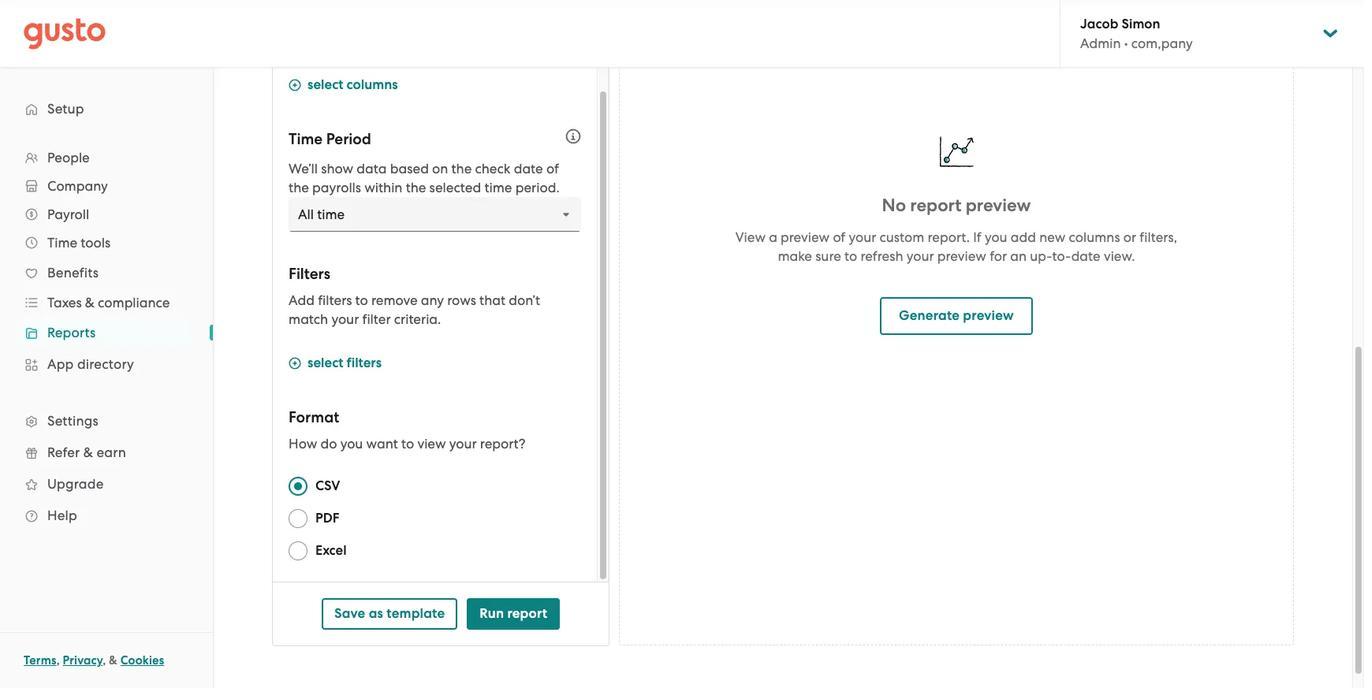 Task type: locate. For each thing, give the bounding box(es) containing it.
of inside view a preview of your custom report. if you add new columns or filters, make sure to refresh your preview for an up-to-date view.
[[833, 229, 846, 245]]

data
[[357, 161, 387, 177]]

the down 'based'
[[406, 180, 426, 196]]

do
[[321, 436, 337, 452]]

2 horizontal spatial the
[[452, 161, 472, 177]]

show
[[321, 161, 353, 177]]

terms link
[[24, 654, 56, 668]]

1 select from the top
[[308, 76, 343, 93]]

1 vertical spatial module__icon___go7vc image
[[289, 357, 301, 370]]

setup
[[47, 101, 84, 117]]

period.
[[515, 180, 560, 196]]

your down custom
[[907, 248, 934, 264]]

your
[[849, 229, 876, 245], [907, 248, 934, 264], [332, 312, 359, 327], [449, 436, 477, 452]]

app directory link
[[16, 350, 197, 379]]

1 vertical spatial select
[[308, 355, 343, 371]]

save as template button
[[322, 599, 458, 630]]

module__icon___go7vc image inside select columns button
[[289, 79, 301, 91]]

report
[[910, 194, 962, 216], [507, 606, 547, 622]]

time for time period
[[289, 130, 323, 148]]

module__icon___go7vc image down match at the top
[[289, 357, 301, 370]]

preview
[[966, 194, 1031, 216], [781, 229, 830, 245], [938, 248, 987, 264], [963, 307, 1014, 324]]

0 horizontal spatial columns
[[347, 76, 398, 93]]

within
[[364, 180, 403, 196]]

0 vertical spatial time
[[289, 130, 323, 148]]

module__icon___go7vc image for select filters
[[289, 357, 301, 370]]

you right if at the top right of the page
[[985, 229, 1008, 245]]

remove
[[371, 293, 418, 308]]

of up period.
[[546, 161, 559, 177]]

0 vertical spatial select
[[308, 76, 343, 93]]

the down we'll
[[289, 180, 309, 196]]

company button
[[16, 172, 197, 200]]

0 horizontal spatial ,
[[56, 654, 60, 668]]

list containing people
[[0, 144, 213, 532]]

0 horizontal spatial to
[[355, 293, 368, 308]]

date up period.
[[514, 161, 543, 177]]

0 vertical spatial you
[[985, 229, 1008, 245]]

don't
[[509, 293, 540, 308]]

filters inside button
[[347, 355, 382, 371]]

preview down report.
[[938, 248, 987, 264]]

we'll show data based on the check date of the payrolls within the selected time period.
[[289, 161, 560, 196]]

time down payroll
[[47, 235, 77, 251]]

filters for add
[[318, 293, 352, 308]]

the up selected
[[452, 161, 472, 177]]

1 vertical spatial you
[[340, 436, 363, 452]]

1 vertical spatial time
[[47, 235, 77, 251]]

time period
[[289, 130, 371, 148]]

criteria.
[[394, 312, 441, 327]]

the
[[452, 161, 472, 177], [289, 180, 309, 196], [406, 180, 426, 196]]

0 vertical spatial date
[[514, 161, 543, 177]]

0 vertical spatial filters
[[318, 293, 352, 308]]

filters down filter
[[347, 355, 382, 371]]

1 vertical spatial filters
[[347, 355, 382, 371]]

tools
[[81, 235, 111, 251]]

to left the 'view'
[[401, 436, 414, 452]]

terms
[[24, 654, 56, 668]]

0 vertical spatial report
[[910, 194, 962, 216]]

terms , privacy , & cookies
[[24, 654, 164, 668]]

columns
[[347, 76, 398, 93], [1069, 229, 1120, 245]]

0 horizontal spatial of
[[546, 161, 559, 177]]

module__icon___go7vc image inside select filters button
[[289, 357, 301, 370]]

1 horizontal spatial to
[[401, 436, 414, 452]]

app
[[47, 356, 74, 372]]

0 vertical spatial to
[[845, 248, 857, 264]]

save as template
[[334, 606, 445, 622]]

2 select from the top
[[308, 355, 343, 371]]

1 vertical spatial &
[[83, 445, 93, 461]]

how
[[289, 436, 317, 452]]

2 horizontal spatial to
[[845, 248, 857, 264]]

& left cookies
[[109, 654, 118, 668]]

of up sure
[[833, 229, 846, 245]]

1 vertical spatial report
[[507, 606, 547, 622]]

2 module__icon___go7vc image from the top
[[289, 357, 301, 370]]

columns up period
[[347, 76, 398, 93]]

directory
[[77, 356, 134, 372]]

, left privacy
[[56, 654, 60, 668]]

to
[[845, 248, 857, 264], [355, 293, 368, 308], [401, 436, 414, 452]]

1 horizontal spatial you
[[985, 229, 1008, 245]]

home image
[[24, 18, 106, 49]]

taxes & compliance
[[47, 295, 170, 311]]

0 vertical spatial columns
[[347, 76, 398, 93]]

1 , from the left
[[56, 654, 60, 668]]

1 horizontal spatial date
[[1071, 248, 1101, 264]]

& right taxes
[[85, 295, 95, 311]]

save
[[334, 606, 365, 622]]

0 horizontal spatial date
[[514, 161, 543, 177]]

time tools
[[47, 235, 111, 251]]

csv
[[316, 478, 340, 494]]

module__icon___go7vc image
[[289, 79, 301, 91], [289, 357, 301, 370]]

select columns button
[[289, 76, 398, 97]]

1 vertical spatial to
[[355, 293, 368, 308]]

1 horizontal spatial report
[[910, 194, 962, 216]]

0 horizontal spatial time
[[47, 235, 77, 251]]

time for time tools
[[47, 235, 77, 251]]

date
[[514, 161, 543, 177], [1071, 248, 1101, 264]]

& left "earn"
[[83, 445, 93, 461]]

payroll button
[[16, 200, 197, 229]]

help link
[[16, 502, 197, 530]]

jacob simon admin • com,pany
[[1080, 16, 1193, 51]]

preview up make
[[781, 229, 830, 245]]

filters inside add filters to remove any rows that don't match your filter criteria.
[[318, 293, 352, 308]]

to right sure
[[845, 248, 857, 264]]

1 vertical spatial of
[[833, 229, 846, 245]]

,
[[56, 654, 60, 668], [103, 654, 106, 668]]

•
[[1124, 35, 1128, 51]]

0 horizontal spatial you
[[340, 436, 363, 452]]

1 horizontal spatial columns
[[1069, 229, 1120, 245]]

as
[[369, 606, 383, 622]]

list
[[0, 144, 213, 532]]

to up filter
[[355, 293, 368, 308]]

0 horizontal spatial report
[[507, 606, 547, 622]]

select down match at the top
[[308, 355, 343, 371]]

columns inside select columns button
[[347, 76, 398, 93]]

1 horizontal spatial time
[[289, 130, 323, 148]]

no
[[882, 194, 906, 216]]

select up time period
[[308, 76, 343, 93]]

filters up match at the top
[[318, 293, 352, 308]]

people
[[47, 150, 90, 166]]

columns up the view. in the right top of the page
[[1069, 229, 1120, 245]]

setup link
[[16, 95, 197, 123]]

time inside dropdown button
[[47, 235, 77, 251]]

pdf
[[316, 510, 340, 527]]

of
[[546, 161, 559, 177], [833, 229, 846, 245]]

how do you want to view your report?
[[289, 436, 526, 452]]

you right "do"
[[340, 436, 363, 452]]

com,pany
[[1132, 35, 1193, 51]]

report inside run report button
[[507, 606, 547, 622]]

2 vertical spatial &
[[109, 654, 118, 668]]

admin
[[1080, 35, 1121, 51]]

, left cookies
[[103, 654, 106, 668]]

simon
[[1122, 16, 1161, 32]]

date inside view a preview of your custom report. if you add new columns or filters, make sure to refresh your preview for an up-to-date view.
[[1071, 248, 1101, 264]]

preview right generate
[[963, 307, 1014, 324]]

a
[[769, 229, 777, 245]]

1 horizontal spatial of
[[833, 229, 846, 245]]

Excel radio
[[289, 542, 308, 561]]

0 vertical spatial of
[[546, 161, 559, 177]]

to inside add filters to remove any rows that don't match your filter criteria.
[[355, 293, 368, 308]]

your left filter
[[332, 312, 359, 327]]

any
[[421, 293, 444, 308]]

period
[[326, 130, 371, 148]]

time up we'll
[[289, 130, 323, 148]]

refer & earn
[[47, 445, 126, 461]]

select
[[308, 76, 343, 93], [308, 355, 343, 371]]

& for compliance
[[85, 295, 95, 311]]

columns inside view a preview of your custom report. if you add new columns or filters, make sure to refresh your preview for an up-to-date view.
[[1069, 229, 1120, 245]]

0 vertical spatial module__icon___go7vc image
[[289, 79, 301, 91]]

PDF radio
[[289, 509, 308, 528]]

report up report.
[[910, 194, 962, 216]]

date left the view. in the right top of the page
[[1071, 248, 1101, 264]]

you
[[985, 229, 1008, 245], [340, 436, 363, 452]]

time
[[289, 130, 323, 148], [47, 235, 77, 251]]

1 vertical spatial columns
[[1069, 229, 1120, 245]]

1 module__icon___go7vc image from the top
[[289, 79, 301, 91]]

add filters to remove any rows that don't match your filter criteria.
[[289, 293, 540, 327]]

1 horizontal spatial ,
[[103, 654, 106, 668]]

report right run
[[507, 606, 547, 622]]

& inside dropdown button
[[85, 295, 95, 311]]

0 vertical spatial &
[[85, 295, 95, 311]]

we'll
[[289, 161, 318, 177]]

2 vertical spatial to
[[401, 436, 414, 452]]

1 vertical spatial date
[[1071, 248, 1101, 264]]

of inside we'll show data based on the check date of the payrolls within the selected time period.
[[546, 161, 559, 177]]

app directory
[[47, 356, 134, 372]]

module__icon___go7vc image left the select columns
[[289, 79, 301, 91]]

report.
[[928, 229, 970, 245]]

run report button
[[467, 599, 560, 630]]



Task type: vqa. For each thing, say whether or not it's contained in the screenshot.
currently on the left top
no



Task type: describe. For each thing, give the bounding box(es) containing it.
view a preview of your custom report. if you add new columns or filters, make sure to refresh your preview for an up-to-date view.
[[736, 229, 1177, 264]]

date inside we'll show data based on the check date of the payrolls within the selected time period.
[[514, 161, 543, 177]]

people button
[[16, 144, 197, 172]]

format
[[289, 409, 339, 427]]

up-
[[1030, 248, 1052, 264]]

to inside view a preview of your custom report. if you add new columns or filters, make sure to refresh your preview for an up-to-date view.
[[845, 248, 857, 264]]

taxes & compliance button
[[16, 289, 197, 317]]

company
[[47, 178, 108, 194]]

your inside add filters to remove any rows that don't match your filter criteria.
[[332, 312, 359, 327]]

filters,
[[1140, 229, 1177, 245]]

match
[[289, 312, 328, 327]]

compliance
[[98, 295, 170, 311]]

time tools button
[[16, 229, 197, 257]]

add
[[289, 293, 315, 308]]

cookies
[[120, 654, 164, 668]]

report for run
[[507, 606, 547, 622]]

payroll
[[47, 207, 89, 222]]

generate preview button
[[880, 297, 1033, 335]]

taxes
[[47, 295, 82, 311]]

settings link
[[16, 407, 197, 435]]

your up refresh
[[849, 229, 876, 245]]

& for earn
[[83, 445, 93, 461]]

payrolls
[[312, 180, 361, 196]]

reports link
[[16, 319, 197, 347]]

select columns
[[308, 76, 398, 93]]

add
[[1011, 229, 1036, 245]]

refer
[[47, 445, 80, 461]]

run
[[480, 606, 504, 622]]

module__icon___go7vc image for select columns
[[289, 79, 301, 91]]

select filters button
[[289, 354, 382, 375]]

selected
[[429, 180, 481, 196]]

reports
[[47, 325, 96, 341]]

filter
[[362, 312, 391, 327]]

make
[[778, 248, 812, 264]]

benefits
[[47, 265, 99, 281]]

generate
[[899, 307, 960, 324]]

no report preview
[[882, 194, 1031, 216]]

if
[[973, 229, 982, 245]]

on
[[432, 161, 448, 177]]

that
[[480, 293, 506, 308]]

report for no
[[910, 194, 962, 216]]

based
[[390, 161, 429, 177]]

rows
[[447, 293, 476, 308]]

excel
[[316, 543, 347, 559]]

select for select columns
[[308, 76, 343, 93]]

1 horizontal spatial the
[[406, 180, 426, 196]]

privacy link
[[63, 654, 103, 668]]

preview inside button
[[963, 307, 1014, 324]]

filters
[[289, 265, 330, 283]]

or
[[1124, 229, 1137, 245]]

want
[[366, 436, 398, 452]]

custom
[[880, 229, 925, 245]]

upgrade link
[[16, 470, 197, 498]]

preview up if at the top right of the page
[[966, 194, 1031, 216]]

0 horizontal spatial the
[[289, 180, 309, 196]]

earn
[[97, 445, 126, 461]]

settings
[[47, 413, 98, 429]]

view
[[417, 436, 446, 452]]

refer & earn link
[[16, 438, 197, 467]]

view
[[736, 229, 766, 245]]

jacob
[[1080, 16, 1119, 32]]

benefits link
[[16, 259, 197, 287]]

help
[[47, 508, 77, 524]]

check
[[475, 161, 511, 177]]

select for select filters
[[308, 355, 343, 371]]

new
[[1040, 229, 1066, 245]]

report?
[[480, 436, 526, 452]]

gusto navigation element
[[0, 68, 213, 557]]

run report
[[480, 606, 547, 622]]

an
[[1010, 248, 1027, 264]]

CSV radio
[[289, 477, 308, 496]]

filters for select
[[347, 355, 382, 371]]

generate preview
[[899, 307, 1014, 324]]

2 , from the left
[[103, 654, 106, 668]]

privacy
[[63, 654, 103, 668]]

you inside view a preview of your custom report. if you add new columns or filters, make sure to refresh your preview for an up-to-date view.
[[985, 229, 1008, 245]]

upgrade
[[47, 476, 104, 492]]

time
[[485, 180, 512, 196]]

template
[[387, 606, 445, 622]]

your right the 'view'
[[449, 436, 477, 452]]

cookies button
[[120, 651, 164, 670]]

select filters
[[308, 355, 382, 371]]

for
[[990, 248, 1007, 264]]

sure
[[816, 248, 841, 264]]



